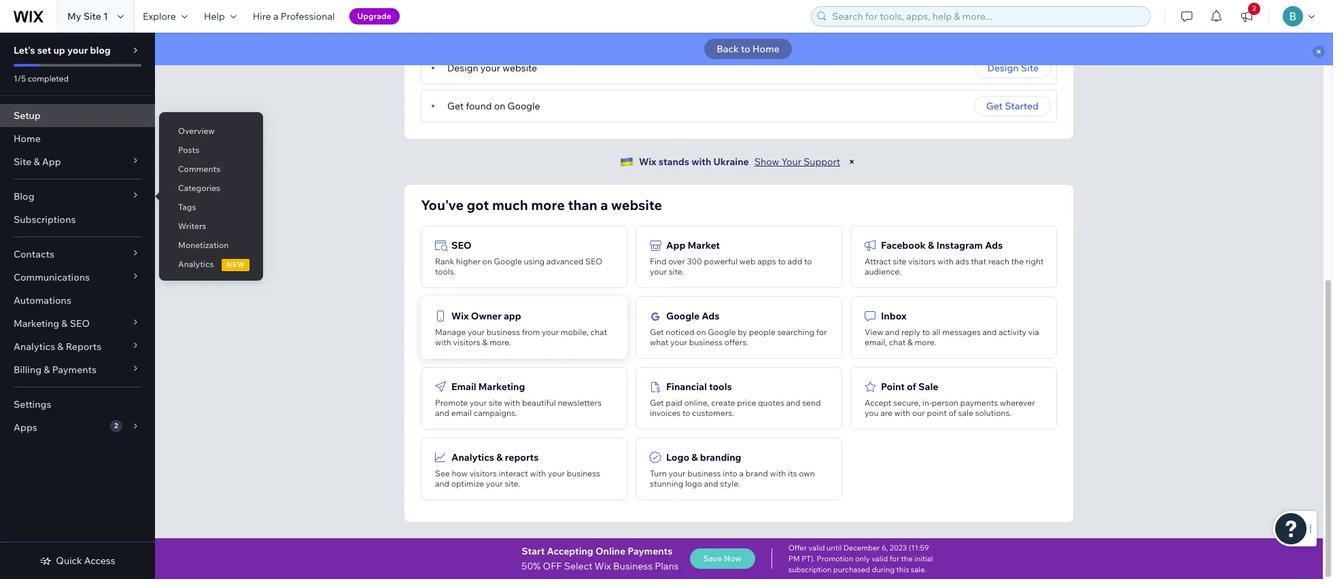Task type: locate. For each thing, give the bounding box(es) containing it.
ads up "reach"
[[986, 239, 1003, 252]]

seo inside marketing & seo popup button
[[70, 318, 90, 330]]

on for found
[[494, 100, 506, 112]]

0 horizontal spatial site.
[[505, 479, 520, 489]]

1 vertical spatial analytics
[[14, 341, 55, 353]]

sale
[[919, 381, 939, 393]]

financial tools
[[667, 381, 732, 393]]

offer valid until december 6, 2023 (11:59 pm pt). promotion only valid for the initial subscription purchased during this sale.
[[789, 543, 933, 575]]

get left noticed
[[650, 327, 664, 337]]

sale.
[[911, 565, 927, 575]]

wix left stands
[[639, 156, 657, 168]]

on for noticed
[[697, 327, 706, 337]]

own
[[799, 469, 815, 479]]

site down 'email marketing'
[[489, 398, 502, 408]]

on inside rank higher on google using advanced seo tools.
[[483, 256, 492, 267]]

home
[[753, 43, 780, 55], [14, 133, 41, 145]]

get paid online, create price quotes and send invoices to customers.
[[650, 398, 821, 418]]

0 vertical spatial marketing
[[14, 318, 59, 330]]

advanced
[[547, 256, 584, 267]]

& for marketing & seo
[[61, 318, 68, 330]]

the left right
[[1012, 256, 1024, 267]]

0 vertical spatial app
[[42, 156, 61, 168]]

1 vertical spatial site
[[1021, 62, 1039, 74]]

site.
[[669, 267, 685, 277], [505, 479, 520, 489]]

2 vertical spatial visitors
[[470, 469, 497, 479]]

& up blog
[[34, 156, 40, 168]]

to left 'all'
[[923, 327, 931, 337]]

& inside the manage your business from your mobile, chat with visitors & more.
[[482, 337, 488, 348]]

0 vertical spatial valid
[[809, 543, 825, 553]]

1 vertical spatial visitors
[[453, 337, 481, 348]]

financial
[[667, 381, 707, 393]]

design for design your website
[[448, 62, 479, 74]]

our
[[913, 408, 926, 418]]

2
[[1253, 4, 1257, 13], [114, 422, 118, 431]]

get for get found on google
[[448, 100, 464, 112]]

visitors inside see how visitors interact with your business and optimize your site.
[[470, 469, 497, 479]]

ads up get noticed on google by people searching for what your business offers.
[[702, 310, 720, 322]]

1 horizontal spatial chat
[[889, 337, 906, 348]]

design up get started button on the top right of the page
[[988, 62, 1019, 74]]

visitors for analytics
[[470, 469, 497, 479]]

0 vertical spatial site
[[893, 256, 907, 267]]

with left its
[[770, 469, 786, 479]]

marketing down 'automations'
[[14, 318, 59, 330]]

1 horizontal spatial site
[[893, 256, 907, 267]]

1 horizontal spatial home
[[753, 43, 780, 55]]

0 horizontal spatial on
[[483, 256, 492, 267]]

the up this
[[902, 554, 913, 564]]

wix up manage
[[452, 310, 469, 322]]

1 vertical spatial the
[[902, 554, 913, 564]]

more. inside the view and reply to all messages and activity via email, chat & more.
[[915, 337, 937, 348]]

& right "logo"
[[692, 452, 698, 464]]

reach
[[989, 256, 1010, 267]]

2 vertical spatial site
[[14, 156, 31, 168]]

2 vertical spatial wix
[[595, 560, 611, 573]]

1 horizontal spatial for
[[890, 554, 900, 564]]

get inside get noticed on google by people searching for what your business offers.
[[650, 327, 664, 337]]

inbox
[[881, 310, 907, 322]]

offers.
[[725, 337, 749, 348]]

paid
[[666, 398, 683, 408]]

2 design from the left
[[988, 62, 1019, 74]]

google up noticed
[[667, 310, 700, 322]]

automations link
[[0, 289, 155, 312]]

0 vertical spatial ads
[[986, 239, 1003, 252]]

your up get found on google
[[481, 62, 501, 74]]

home right back
[[753, 43, 780, 55]]

activity
[[999, 327, 1027, 337]]

0 vertical spatial analytics
[[178, 259, 214, 269]]

0 vertical spatial of
[[907, 381, 917, 393]]

app up over
[[667, 239, 686, 252]]

valid up pt).
[[809, 543, 825, 553]]

searching
[[778, 327, 815, 337]]

now
[[724, 554, 742, 564]]

a right hire
[[273, 10, 279, 22]]

1 horizontal spatial a
[[601, 197, 608, 214]]

design up found
[[448, 62, 479, 74]]

0 horizontal spatial 2
[[114, 422, 118, 431]]

subscription
[[789, 565, 832, 575]]

more.
[[490, 337, 511, 348], [915, 337, 937, 348]]

visitors down facebook
[[909, 256, 936, 267]]

with inside turn your business into a brand with its own stunning logo and style.
[[770, 469, 786, 479]]

accepting
[[547, 545, 594, 558]]

1 vertical spatial site.
[[505, 479, 520, 489]]

0 horizontal spatial seo
[[70, 318, 90, 330]]

let's
[[14, 44, 35, 56]]

1 horizontal spatial the
[[1012, 256, 1024, 267]]

analytics inside dropdown button
[[14, 341, 55, 353]]

0 horizontal spatial marketing
[[14, 318, 59, 330]]

& up interact
[[497, 452, 503, 464]]

1 horizontal spatial site.
[[669, 267, 685, 277]]

1 vertical spatial seo
[[586, 256, 603, 267]]

google for found
[[508, 100, 540, 112]]

1 horizontal spatial site
[[83, 10, 101, 22]]

of inside accept secure, in-person payments wherever you are with our point of sale solutions.
[[949, 408, 957, 418]]

your right up
[[67, 44, 88, 56]]

& right facebook
[[928, 239, 935, 252]]

chat right mobile,
[[591, 327, 607, 337]]

design inside button
[[988, 62, 1019, 74]]

1 vertical spatial wix
[[452, 310, 469, 322]]

& right billing
[[44, 364, 50, 376]]

sidebar element
[[0, 33, 155, 579]]

2 vertical spatial seo
[[70, 318, 90, 330]]

campaigns.
[[474, 408, 518, 418]]

wix down online
[[595, 560, 611, 573]]

seo down automations link
[[70, 318, 90, 330]]

overview link
[[159, 120, 263, 143]]

a right than
[[601, 197, 608, 214]]

payments up plans
[[628, 545, 673, 558]]

0 horizontal spatial a
[[273, 10, 279, 22]]

writers link
[[159, 215, 263, 238]]

site. left 300
[[669, 267, 685, 277]]

marketing inside popup button
[[14, 318, 59, 330]]

seo inside rank higher on google using advanced seo tools.
[[586, 256, 603, 267]]

blog
[[14, 190, 34, 203]]

your down 'email marketing'
[[470, 398, 487, 408]]

payments down analytics & reports dropdown button on the bottom of page
[[52, 364, 97, 376]]

1 horizontal spatial on
[[494, 100, 506, 112]]

google for higher
[[494, 256, 522, 267]]

with down facebook & instagram ads
[[938, 256, 954, 267]]

with inside the promote your site with beautiful newsletters and email campaigns.
[[504, 398, 520, 408]]

google inside rank higher on google using advanced seo tools.
[[494, 256, 522, 267]]

google for noticed
[[708, 327, 736, 337]]

a right into
[[740, 469, 744, 479]]

and left activity
[[983, 327, 997, 337]]

1 horizontal spatial 2
[[1253, 4, 1257, 13]]

back
[[717, 43, 739, 55]]

and down inbox
[[886, 327, 900, 337]]

website up get found on google
[[503, 62, 537, 74]]

app down home link
[[42, 156, 61, 168]]

to inside button
[[741, 43, 751, 55]]

& left 'all'
[[908, 337, 913, 348]]

newsletters
[[558, 398, 602, 408]]

find
[[650, 256, 667, 267]]

with
[[692, 156, 712, 168], [938, 256, 954, 267], [435, 337, 451, 348], [504, 398, 520, 408], [895, 408, 911, 418], [530, 469, 546, 479], [770, 469, 786, 479]]

of left sale
[[949, 408, 957, 418]]

site. down reports
[[505, 479, 520, 489]]

your left over
[[650, 267, 667, 277]]

site for design
[[1021, 62, 1039, 74]]

start
[[522, 545, 545, 558]]

1 vertical spatial home
[[14, 133, 41, 145]]

on right found
[[494, 100, 506, 112]]

1/5
[[14, 73, 26, 84]]

0 vertical spatial a
[[273, 10, 279, 22]]

upgrade button
[[349, 8, 400, 24]]

analytics up billing
[[14, 341, 55, 353]]

chat right email,
[[889, 337, 906, 348]]

0 vertical spatial site
[[83, 10, 101, 22]]

business inside get noticed on google by people searching for what your business offers.
[[689, 337, 723, 348]]

during
[[872, 565, 895, 575]]

0 vertical spatial payments
[[52, 364, 97, 376]]

accept
[[865, 398, 892, 408]]

google
[[508, 100, 540, 112], [494, 256, 522, 267], [667, 310, 700, 322], [708, 327, 736, 337]]

1 horizontal spatial marketing
[[479, 381, 525, 393]]

0 horizontal spatial site
[[14, 156, 31, 168]]

seo up 'higher'
[[452, 239, 472, 252]]

get left started
[[987, 100, 1003, 112]]

& inside dropdown button
[[57, 341, 64, 353]]

0 vertical spatial home
[[753, 43, 780, 55]]

its
[[788, 469, 797, 479]]

1 horizontal spatial design
[[988, 62, 1019, 74]]

get left found
[[448, 100, 464, 112]]

more. inside the manage your business from your mobile, chat with visitors & more.
[[490, 337, 511, 348]]

0 horizontal spatial wix
[[452, 310, 469, 322]]

& for logo & branding
[[692, 452, 698, 464]]

1 horizontal spatial seo
[[452, 239, 472, 252]]

2 vertical spatial analytics
[[452, 452, 494, 464]]

app
[[42, 156, 61, 168], [667, 239, 686, 252]]

get found on google
[[448, 100, 540, 112]]

monetization
[[178, 240, 229, 250]]

0 vertical spatial seo
[[452, 239, 472, 252]]

site up blog
[[14, 156, 31, 168]]

1 horizontal spatial ads
[[986, 239, 1003, 252]]

attract site visitors with ads that reach the right audience.
[[865, 256, 1044, 277]]

0 horizontal spatial ads
[[702, 310, 720, 322]]

to right add
[[805, 256, 812, 267]]

billing & payments button
[[0, 358, 155, 382]]

2 horizontal spatial seo
[[586, 256, 603, 267]]

0 horizontal spatial payments
[[52, 364, 97, 376]]

1
[[103, 10, 108, 22]]

& down owner
[[482, 337, 488, 348]]

1 horizontal spatial payments
[[628, 545, 673, 558]]

2 horizontal spatial on
[[697, 327, 706, 337]]

offer
[[789, 543, 807, 553]]

your inside get noticed on google by people searching for what your business offers.
[[671, 337, 688, 348]]

Search for tools, apps, help & more... field
[[828, 7, 1147, 26]]

1 vertical spatial ads
[[702, 310, 720, 322]]

1 vertical spatial valid
[[872, 554, 888, 564]]

analytics down monetization
[[178, 259, 214, 269]]

1 design from the left
[[448, 62, 479, 74]]

of up secure,
[[907, 381, 917, 393]]

analytics & reports button
[[0, 335, 155, 358]]

and left send
[[786, 398, 801, 408]]

1 horizontal spatial analytics
[[178, 259, 214, 269]]

1 vertical spatial site
[[489, 398, 502, 408]]

0 vertical spatial on
[[494, 100, 506, 112]]

your right what
[[671, 337, 688, 348]]

0 horizontal spatial design
[[448, 62, 479, 74]]

upgrade
[[357, 11, 392, 21]]

with down reports
[[530, 469, 546, 479]]

payments inside start accepting online payments 50% off select wix business plans
[[628, 545, 673, 558]]

google left using
[[494, 256, 522, 267]]

site & app button
[[0, 150, 155, 173]]

with up promote
[[435, 337, 451, 348]]

design your website
[[448, 62, 537, 74]]

online,
[[685, 398, 710, 408]]

0 vertical spatial visitors
[[909, 256, 936, 267]]

google right found
[[508, 100, 540, 112]]

2 horizontal spatial site
[[1021, 62, 1039, 74]]

more. left messages
[[915, 337, 937, 348]]

0 horizontal spatial more.
[[490, 337, 511, 348]]

website right than
[[611, 197, 663, 214]]

0 vertical spatial the
[[1012, 256, 1024, 267]]

your down the analytics & reports on the bottom
[[486, 479, 503, 489]]

your inside the promote your site with beautiful newsletters and email campaigns.
[[470, 398, 487, 408]]

get inside button
[[987, 100, 1003, 112]]

invoices
[[650, 408, 681, 418]]

1 horizontal spatial app
[[667, 239, 686, 252]]

on right 'higher'
[[483, 256, 492, 267]]

initial
[[915, 554, 933, 564]]

stands
[[659, 156, 690, 168]]

on down google ads
[[697, 327, 706, 337]]

and left the how
[[435, 479, 450, 489]]

1 horizontal spatial more.
[[915, 337, 937, 348]]

site down facebook
[[893, 256, 907, 267]]

analytics for analytics & reports
[[452, 452, 494, 464]]

and left email
[[435, 408, 450, 418]]

chat inside the manage your business from your mobile, chat with visitors & more.
[[591, 327, 607, 337]]

logo
[[667, 452, 690, 464]]

1 horizontal spatial wix
[[595, 560, 611, 573]]

1 more. from the left
[[490, 337, 511, 348]]

blog button
[[0, 185, 155, 208]]

business inside see how visitors interact with your business and optimize your site.
[[567, 469, 601, 479]]

& for site & app
[[34, 156, 40, 168]]

email,
[[865, 337, 888, 348]]

1 vertical spatial payments
[[628, 545, 673, 558]]

analytics for analytics & reports
[[14, 341, 55, 353]]

site inside attract site visitors with ads that reach the right audience.
[[893, 256, 907, 267]]

rank higher on google using advanced seo tools.
[[435, 256, 603, 277]]

and
[[886, 327, 900, 337], [983, 327, 997, 337], [786, 398, 801, 408], [435, 408, 450, 418], [435, 479, 450, 489], [704, 479, 719, 489]]

home down setup
[[14, 133, 41, 145]]

0 horizontal spatial the
[[902, 554, 913, 564]]

0 vertical spatial site.
[[669, 267, 685, 277]]

for inside get noticed on google by people searching for what your business offers.
[[817, 327, 827, 337]]

1 horizontal spatial valid
[[872, 554, 888, 564]]

explore
[[143, 10, 176, 22]]

site left 1
[[83, 10, 101, 22]]

0 horizontal spatial app
[[42, 156, 61, 168]]

for down the 2023
[[890, 554, 900, 564]]

categories
[[178, 183, 220, 193]]

2 vertical spatial a
[[740, 469, 744, 479]]

and inside turn your business into a brand with its own stunning logo and style.
[[704, 479, 719, 489]]

0 vertical spatial 2
[[1253, 4, 1257, 13]]

2 inside button
[[1253, 4, 1257, 13]]

0 horizontal spatial analytics
[[14, 341, 55, 353]]

and right logo
[[704, 479, 719, 489]]

marketing up the promote your site with beautiful newsletters and email campaigns.
[[479, 381, 525, 393]]

2 vertical spatial on
[[697, 327, 706, 337]]

valid up during
[[872, 554, 888, 564]]

0 horizontal spatial of
[[907, 381, 917, 393]]

get left paid
[[650, 398, 664, 408]]

with left "beautiful" in the bottom of the page
[[504, 398, 520, 408]]

back to home
[[717, 43, 780, 55]]

this
[[897, 565, 910, 575]]

google inside get noticed on google by people searching for what your business offers.
[[708, 327, 736, 337]]

facebook & instagram ads
[[881, 239, 1003, 252]]

more
[[531, 197, 565, 214]]

visitors inside the manage your business from your mobile, chat with visitors & more.
[[453, 337, 481, 348]]

site inside popup button
[[14, 156, 31, 168]]

on inside get noticed on google by people searching for what your business offers.
[[697, 327, 706, 337]]

1 vertical spatial for
[[890, 554, 900, 564]]

the
[[1012, 256, 1024, 267], [902, 554, 913, 564]]

your right from
[[542, 327, 559, 337]]

1 vertical spatial of
[[949, 408, 957, 418]]

to
[[741, 43, 751, 55], [778, 256, 786, 267], [805, 256, 812, 267], [923, 327, 931, 337], [683, 408, 691, 418]]

you
[[865, 408, 879, 418]]

site up started
[[1021, 62, 1039, 74]]

home inside button
[[753, 43, 780, 55]]

wix for wix stands with ukraine show your support
[[639, 156, 657, 168]]

0 horizontal spatial chat
[[591, 327, 607, 337]]

instagram
[[937, 239, 983, 252]]

promotion
[[817, 554, 854, 564]]

2 horizontal spatial wix
[[639, 156, 657, 168]]

ukraine
[[714, 156, 749, 168]]

site. inside find over 300 powerful web apps to add to your site.
[[669, 267, 685, 277]]

turn your business into a brand with its own stunning logo and style.
[[650, 469, 815, 489]]

get for get noticed on google by people searching for what your business offers.
[[650, 327, 664, 337]]

1 vertical spatial on
[[483, 256, 492, 267]]

purchased
[[834, 565, 871, 575]]

for right searching
[[817, 327, 827, 337]]

visitors down owner
[[453, 337, 481, 348]]

to right back
[[741, 43, 751, 55]]

hire a professional
[[253, 10, 335, 22]]

my
[[67, 10, 81, 22]]

& up analytics & reports
[[61, 318, 68, 330]]

site inside the promote your site with beautiful newsletters and email campaigns.
[[489, 398, 502, 408]]

more. down app
[[490, 337, 511, 348]]

rank
[[435, 256, 454, 267]]

2 horizontal spatial a
[[740, 469, 744, 479]]

site inside button
[[1021, 62, 1039, 74]]

visitors down the analytics & reports on the bottom
[[470, 469, 497, 479]]

analytics up the how
[[452, 452, 494, 464]]

2 horizontal spatial analytics
[[452, 452, 494, 464]]

& inside the view and reply to all messages and activity via email, chat & more.
[[908, 337, 913, 348]]

site & app
[[14, 156, 61, 168]]

& inside 'popup button'
[[44, 364, 50, 376]]

site. inside see how visitors interact with your business and optimize your site.
[[505, 479, 520, 489]]

to left add
[[778, 256, 786, 267]]

0 vertical spatial for
[[817, 327, 827, 337]]

1 horizontal spatial of
[[949, 408, 957, 418]]

google left "by"
[[708, 327, 736, 337]]

0 horizontal spatial site
[[489, 398, 502, 408]]

1 vertical spatial website
[[611, 197, 663, 214]]

1 vertical spatial marketing
[[479, 381, 525, 393]]

accept secure, in-person payments wherever you are with our point of sale solutions.
[[865, 398, 1036, 418]]

logo & branding
[[667, 452, 742, 464]]

tools.
[[435, 267, 456, 277]]

get inside get paid online, create price quotes and send invoices to customers.
[[650, 398, 664, 408]]

& left the reports
[[57, 341, 64, 353]]

0 vertical spatial wix
[[639, 156, 657, 168]]

2 more. from the left
[[915, 337, 937, 348]]

pm
[[789, 554, 800, 564]]

0 horizontal spatial for
[[817, 327, 827, 337]]

design site
[[988, 62, 1039, 74]]

payments
[[52, 364, 97, 376], [628, 545, 673, 558]]

start accepting online payments 50% off select wix business plans
[[522, 545, 679, 573]]

with right are
[[895, 408, 911, 418]]

visitors inside attract site visitors with ads that reach the right audience.
[[909, 256, 936, 267]]

0 horizontal spatial website
[[503, 62, 537, 74]]

seo right advanced
[[586, 256, 603, 267]]

your down "logo"
[[669, 469, 686, 479]]

quick access button
[[40, 555, 115, 567]]

billing
[[14, 364, 42, 376]]

& for facebook & instagram ads
[[928, 239, 935, 252]]

1/5 completed
[[14, 73, 69, 84]]

using
[[524, 256, 545, 267]]

to right invoices
[[683, 408, 691, 418]]

0 horizontal spatial home
[[14, 133, 41, 145]]

settings
[[14, 399, 51, 411]]

1 vertical spatial 2
[[114, 422, 118, 431]]



Task type: describe. For each thing, give the bounding box(es) containing it.
facebook
[[881, 239, 926, 252]]

secure,
[[894, 398, 921, 408]]

stunning
[[650, 479, 684, 489]]

tags link
[[159, 196, 263, 219]]

design site button
[[976, 58, 1051, 78]]

help
[[204, 10, 225, 22]]

your inside find over 300 powerful web apps to add to your site.
[[650, 267, 667, 277]]

your right interact
[[548, 469, 565, 479]]

apps
[[758, 256, 777, 267]]

see
[[435, 469, 450, 479]]

blog
[[90, 44, 111, 56]]

sale
[[959, 408, 974, 418]]

mobile,
[[561, 327, 589, 337]]

overview
[[178, 126, 215, 136]]

reports
[[505, 452, 539, 464]]

powerful
[[704, 256, 738, 267]]

300
[[687, 256, 702, 267]]

beautiful
[[522, 398, 556, 408]]

only
[[856, 554, 870, 564]]

0 horizontal spatial valid
[[809, 543, 825, 553]]

site for my
[[83, 10, 101, 22]]

2 inside sidebar element
[[114, 422, 118, 431]]

quick
[[56, 555, 82, 567]]

attract
[[865, 256, 891, 267]]

tools
[[709, 381, 732, 393]]

design for design site
[[988, 62, 1019, 74]]

to inside get paid online, create price quotes and send invoices to customers.
[[683, 408, 691, 418]]

(11:59
[[909, 543, 929, 553]]

reports
[[66, 341, 101, 353]]

and inside get paid online, create price quotes and send invoices to customers.
[[786, 398, 801, 408]]

marketing & seo button
[[0, 312, 155, 335]]

google ads
[[667, 310, 720, 322]]

app inside popup button
[[42, 156, 61, 168]]

on for higher
[[483, 256, 492, 267]]

get for get paid online, create price quotes and send invoices to customers.
[[650, 398, 664, 408]]

with inside accept secure, in-person payments wherever you are with our point of sale solutions.
[[895, 408, 911, 418]]

communications button
[[0, 266, 155, 289]]

site. for &
[[505, 479, 520, 489]]

analytics & reports
[[14, 341, 101, 353]]

2023
[[890, 543, 907, 553]]

save
[[704, 554, 722, 564]]

you've got much more than a website
[[421, 197, 663, 214]]

back to home button
[[705, 39, 792, 59]]

apps
[[14, 422, 37, 434]]

payments inside 'popup button'
[[52, 364, 97, 376]]

6,
[[882, 543, 888, 553]]

audience.
[[865, 267, 902, 277]]

the inside attract site visitors with ads that reach the right audience.
[[1012, 256, 1024, 267]]

and inside the promote your site with beautiful newsletters and email campaigns.
[[435, 408, 450, 418]]

optimize
[[451, 479, 484, 489]]

1 vertical spatial a
[[601, 197, 608, 214]]

with inside see how visitors interact with your business and optimize your site.
[[530, 469, 546, 479]]

settings link
[[0, 393, 155, 416]]

brand
[[746, 469, 768, 479]]

with right stands
[[692, 156, 712, 168]]

posts
[[178, 145, 199, 155]]

automations
[[14, 294, 71, 307]]

wix inside start accepting online payments 50% off select wix business plans
[[595, 560, 611, 573]]

quick access
[[56, 555, 115, 567]]

get for get started
[[987, 100, 1003, 112]]

visitors for facebook
[[909, 256, 936, 267]]

comments link
[[159, 158, 263, 181]]

home inside sidebar element
[[14, 133, 41, 145]]

chat inside the view and reply to all messages and activity via email, chat & more.
[[889, 337, 906, 348]]

until
[[827, 543, 842, 553]]

your
[[782, 156, 802, 168]]

hire a professional link
[[245, 0, 343, 33]]

categories link
[[159, 177, 263, 200]]

email
[[452, 381, 477, 393]]

the inside offer valid until december 6, 2023 (11:59 pm pt). promotion only valid for the initial subscription purchased during this sale.
[[902, 554, 913, 564]]

setup
[[14, 110, 41, 122]]

get started
[[987, 100, 1039, 112]]

new
[[227, 260, 245, 269]]

your inside turn your business into a brand with its own stunning logo and style.
[[669, 469, 686, 479]]

you've
[[421, 197, 464, 214]]

up
[[53, 44, 65, 56]]

monetization link
[[159, 234, 263, 257]]

1 horizontal spatial website
[[611, 197, 663, 214]]

select
[[564, 560, 593, 573]]

with inside attract site visitors with ads that reach the right audience.
[[938, 256, 954, 267]]

your inside sidebar element
[[67, 44, 88, 56]]

how
[[452, 469, 468, 479]]

0 vertical spatial website
[[503, 62, 537, 74]]

& for analytics & reports
[[57, 341, 64, 353]]

a inside turn your business into a brand with its own stunning logo and style.
[[740, 469, 744, 479]]

promote your site with beautiful newsletters and email campaigns.
[[435, 398, 602, 418]]

what
[[650, 337, 669, 348]]

with inside the manage your business from your mobile, chat with visitors & more.
[[435, 337, 451, 348]]

let's set up your blog
[[14, 44, 111, 56]]

subscriptions
[[14, 214, 76, 226]]

business inside the manage your business from your mobile, chat with visitors & more.
[[487, 327, 520, 337]]

off
[[543, 560, 562, 573]]

solutions.
[[976, 408, 1012, 418]]

contacts button
[[0, 243, 155, 266]]

found
[[466, 100, 492, 112]]

payments
[[961, 398, 999, 408]]

& for analytics & reports
[[497, 452, 503, 464]]

to inside the view and reply to all messages and activity via email, chat & more.
[[923, 327, 931, 337]]

view
[[865, 327, 884, 337]]

& for billing & payments
[[44, 364, 50, 376]]

for inside offer valid until december 6, 2023 (11:59 pm pt). promotion only valid for the initial subscription purchased during this sale.
[[890, 554, 900, 564]]

analytics & reports
[[452, 452, 539, 464]]

got
[[467, 197, 489, 214]]

from
[[522, 327, 540, 337]]

site. for market
[[669, 267, 685, 277]]

analytics for analytics
[[178, 259, 214, 269]]

turn
[[650, 469, 667, 479]]

person
[[932, 398, 959, 408]]

back to home alert
[[155, 33, 1334, 65]]

wix for wix owner app
[[452, 310, 469, 322]]

pt).
[[802, 554, 816, 564]]

your down owner
[[468, 327, 485, 337]]

and inside see how visitors interact with your business and optimize your site.
[[435, 479, 450, 489]]

posts link
[[159, 139, 263, 162]]

logo
[[685, 479, 702, 489]]

1 vertical spatial app
[[667, 239, 686, 252]]

business inside turn your business into a brand with its own stunning logo and style.
[[688, 469, 721, 479]]

access
[[84, 555, 115, 567]]

marketing & seo
[[14, 318, 90, 330]]

find over 300 powerful web apps to add to your site.
[[650, 256, 812, 277]]



Task type: vqa. For each thing, say whether or not it's contained in the screenshot.
own
yes



